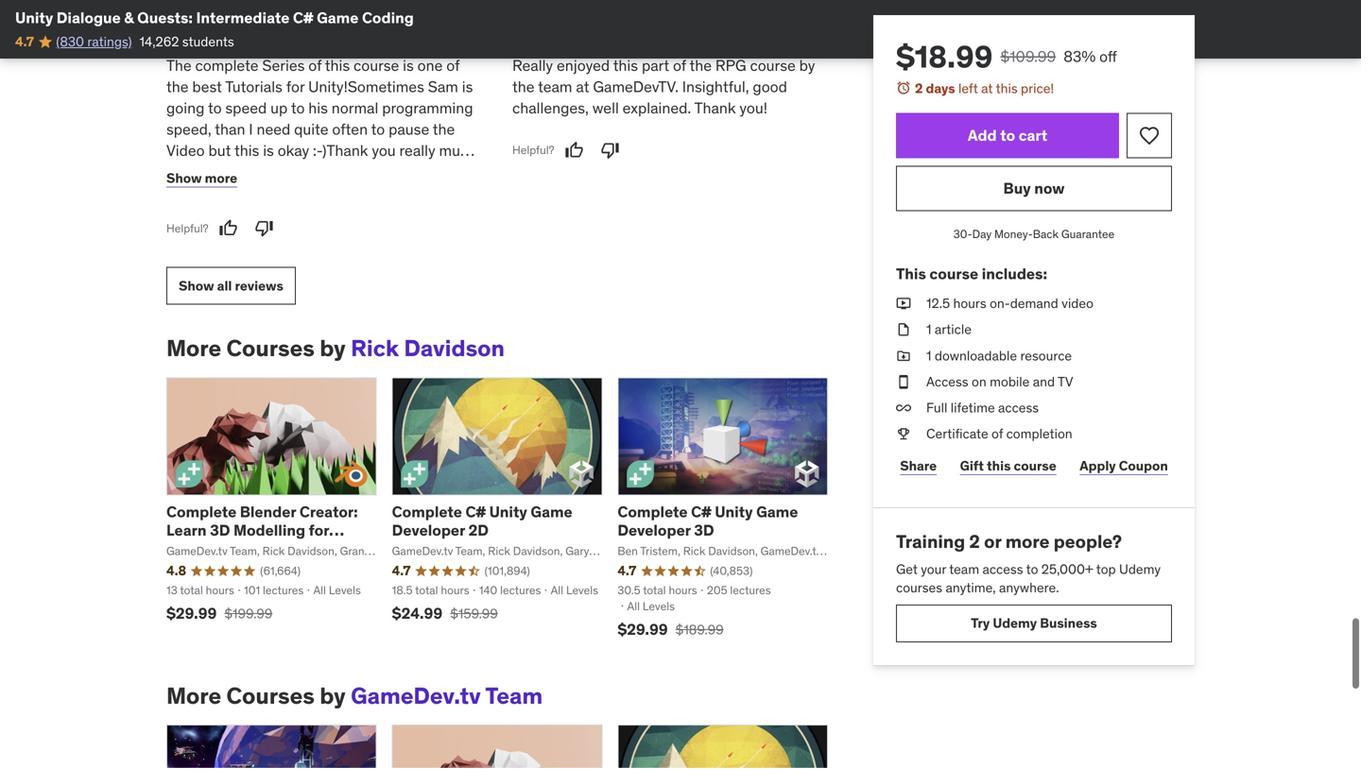 Task type: vqa. For each thing, say whether or not it's contained in the screenshot.
bottom Udemy Business link
no



Task type: describe. For each thing, give the bounding box(es) containing it.
101 lectures
[[244, 583, 304, 598]]

show all reviews
[[179, 277, 283, 294]]

rick inside 'complete c# unity game developer 3d ben tristem, rick davidson, gamedev.tv team, gary pettie'
[[683, 544, 705, 559]]

1 downloadable resource
[[926, 347, 1072, 364]]

people?
[[1054, 530, 1122, 553]]

3 weeks ago
[[293, 17, 362, 31]]

one
[[417, 56, 443, 75]]

4.8
[[166, 562, 186, 579]]

14,262
[[139, 33, 179, 50]]

team, inside gamedev.tv team, rick davidson, grant abbitt
[[230, 544, 260, 559]]

levels for complete c# unity game developer 2d
[[566, 583, 598, 598]]

xsmall image for 1 article
[[896, 321, 911, 339]]

to down best at the left of page
[[208, 98, 222, 118]]

dialogue
[[57, 8, 121, 27]]

205 lectures all levels
[[627, 583, 771, 614]]

gift this course link
[[956, 447, 1060, 485]]

0 vertical spatial access
[[998, 399, 1039, 416]]

developer for complete c# unity game developer 2d
[[392, 521, 465, 540]]

rpg
[[715, 56, 746, 75]]

by for gamedev.tv team
[[320, 682, 346, 710]]

explained.
[[623, 98, 691, 118]]

full lifetime access
[[926, 399, 1039, 416]]

well
[[592, 98, 619, 118]]

$29.99 for complete blender creator: learn 3d modelling for beginners
[[166, 604, 217, 623]]

$109.99
[[1000, 47, 1056, 66]]

normal
[[332, 98, 378, 118]]

reviews
[[235, 277, 283, 294]]

more courses by gamedev.tv team
[[166, 682, 543, 710]]

unity for complete c# unity game developer 2d
[[489, 503, 527, 522]]

learn
[[166, 521, 207, 540]]

12.5 hours on-demand video
[[926, 295, 1093, 312]]

resource
[[1020, 347, 1072, 364]]

money-
[[994, 227, 1033, 242]]

try udemy business
[[971, 615, 1097, 632]]

the down really
[[512, 77, 535, 96]]

(61,664)
[[260, 564, 301, 578]]

great
[[217, 162, 252, 181]]

coding
[[362, 8, 414, 27]]

mark review by martin h. as helpful image
[[219, 219, 238, 238]]

wishlist image
[[1138, 124, 1161, 147]]

$18.99
[[896, 38, 993, 76]]

this right gift
[[987, 457, 1011, 474]]

4.7 for complete c# unity game developer 3d
[[617, 562, 636, 579]]

coupon
[[1119, 457, 1168, 474]]

of up unity!
[[308, 56, 322, 75]]

rick inside gamedev.tv team, rick davidson, grant abbitt
[[262, 544, 285, 559]]

total for complete blender creator: learn 3d modelling for beginners
[[180, 583, 203, 598]]

for inside thank you really much for this great work!
[[166, 162, 185, 181]]

140
[[479, 583, 497, 598]]

insightful,
[[682, 77, 749, 96]]

students
[[182, 33, 234, 50]]

$29.99 $199.99
[[166, 604, 273, 623]]

course up 12.5
[[929, 264, 978, 283]]

$29.99 for complete c# unity game developer 3d
[[617, 620, 668, 639]]

courses for gamedev.tv
[[226, 682, 315, 710]]

c# for complete c# unity game developer 3d
[[691, 503, 711, 522]]

all for complete c# unity game developer 2d
[[551, 583, 563, 598]]

anytime,
[[946, 579, 996, 596]]

25,000+
[[1041, 561, 1093, 578]]

show more
[[166, 169, 237, 186]]

your
[[921, 561, 946, 578]]

add to cart button
[[896, 113, 1119, 158]]

(101,894)
[[485, 564, 530, 578]]

to right up
[[291, 98, 305, 118]]

the inside the complete series of this course is one of the best tutorials for unity!
[[166, 77, 189, 96]]

top
[[1096, 561, 1116, 578]]

the up the insightful,
[[689, 56, 712, 75]]

grant
[[340, 544, 368, 559]]

try udemy business link
[[896, 605, 1172, 643]]

complete c# unity game developer 3d link
[[617, 503, 798, 540]]

enjoyed
[[557, 56, 610, 75]]

game for complete c# unity game developer 3d
[[756, 503, 798, 522]]

0 horizontal spatial game
[[317, 8, 359, 27]]

0 horizontal spatial udemy
[[993, 615, 1037, 632]]

40853 reviews element
[[710, 563, 753, 579]]

all inside 205 lectures all levels
[[627, 599, 640, 614]]

is inside the complete series of this course is one of the best tutorials for unity!
[[403, 56, 414, 75]]

for inside complete blender creator: learn 3d modelling for beginners
[[309, 521, 329, 540]]

$199.99
[[224, 605, 273, 622]]

1 for 1 downloadable resource
[[926, 347, 931, 364]]

pause
[[389, 119, 429, 139]]

modelling
[[233, 521, 305, 540]]

gamedev.tv team link
[[351, 682, 543, 710]]

$29.99 $189.99
[[617, 620, 724, 639]]

by inside really enjoyed this part of the rpg course by the team at gamedevtv. insightful, good challenges, well explained. thank you!
[[799, 56, 815, 75]]

price!
[[1021, 80, 1054, 97]]

gift
[[960, 457, 984, 474]]

more for more courses by gamedev.tv team
[[166, 682, 221, 710]]

gamedevtv.
[[593, 77, 679, 96]]

4.7 for complete c# unity game developer 2d
[[392, 562, 411, 579]]

show for show more
[[166, 169, 202, 186]]

101894 reviews element
[[485, 563, 530, 579]]

this course includes:
[[896, 264, 1047, 283]]

this inside really enjoyed this part of the rpg course by the team at gamedevtv. insightful, good challenges, well explained. thank you!
[[613, 56, 638, 75]]

article
[[935, 321, 972, 338]]

show for show all reviews
[[179, 277, 214, 294]]

often
[[332, 119, 368, 139]]

total for complete c# unity game developer 2d
[[415, 583, 438, 598]]

13
[[166, 583, 177, 598]]

gift this course
[[960, 457, 1056, 474]]

davidson
[[404, 334, 505, 363]]

c# for complete c# unity game developer 2d
[[465, 503, 486, 522]]

sometimes
[[348, 77, 424, 96]]

blender
[[240, 503, 296, 522]]

unity for complete c# unity game developer 3d
[[715, 503, 753, 522]]

at inside really enjoyed this part of the rpg course by the team at gamedevtv. insightful, good challenges, well explained. thank you!
[[576, 77, 589, 96]]

unity!
[[308, 77, 348, 96]]

1 horizontal spatial at
[[981, 80, 993, 97]]

1 vertical spatial is
[[462, 77, 473, 96]]

video
[[1062, 295, 1093, 312]]

now
[[1034, 179, 1065, 198]]

courses
[[896, 579, 942, 596]]

all
[[217, 277, 232, 294]]

gamedev.tv inside 'complete c# unity game developer 3d ben tristem, rick davidson, gamedev.tv team, gary pettie'
[[761, 544, 822, 559]]

the
[[166, 56, 192, 75]]

creator:
[[300, 503, 358, 522]]

lectures for $29.99
[[263, 583, 304, 598]]

ago
[[341, 17, 362, 31]]

xsmall image for access
[[896, 373, 911, 391]]

of inside really enjoyed this part of the rpg course by the team at gamedevtv. insightful, good challenges, well explained. thank you!
[[673, 56, 686, 75]]

davidson, inside gamedev.tv team, rick davidson, grant abbitt
[[287, 544, 337, 559]]

complete c# unity game developer 2d link
[[392, 503, 572, 540]]

$24.99
[[392, 604, 443, 623]]

lectures inside 205 lectures all levels
[[730, 583, 771, 598]]

$159.99
[[450, 605, 498, 622]]

levels for complete blender creator: learn 3d modelling for beginners
[[329, 583, 361, 598]]

or
[[984, 530, 1001, 553]]

61664 reviews element
[[260, 563, 301, 579]]

2 days left at this price!
[[915, 80, 1054, 97]]

helpful? for mark review by stephane v. as helpful icon
[[512, 143, 554, 157]]

buy now
[[1003, 179, 1065, 198]]

all levels for complete blender creator: learn 3d modelling for beginners
[[313, 583, 361, 598]]

training 2 or more people? get your team access to 25,000+ top udemy courses anytime, anywhere.
[[896, 530, 1161, 596]]

2 inside training 2 or more people? get your team access to 25,000+ top udemy courses anytime, anywhere.
[[969, 530, 980, 553]]

hours down this course includes:
[[953, 295, 986, 312]]

developer for complete c# unity game developer 3d
[[617, 521, 691, 540]]



Task type: locate. For each thing, give the bounding box(es) containing it.
lectures down 61664 reviews element
[[263, 583, 304, 598]]

rick davidson link
[[351, 334, 505, 363]]

4.7 up 18.5
[[392, 562, 411, 579]]

you
[[372, 141, 396, 160]]

2 davidson, from the left
[[513, 544, 563, 559]]

total right 18.5
[[415, 583, 438, 598]]

1 horizontal spatial is
[[403, 56, 414, 75]]

the
[[689, 56, 712, 75], [166, 77, 189, 96], [512, 77, 535, 96], [433, 119, 455, 139]]

1 horizontal spatial gary
[[650, 560, 674, 575]]

0 vertical spatial xsmall image
[[896, 373, 911, 391]]

1 horizontal spatial for
[[286, 77, 305, 96]]

0 horizontal spatial thank
[[327, 141, 368, 160]]

1 horizontal spatial 3d
[[694, 521, 714, 540]]

davidson,
[[287, 544, 337, 559], [513, 544, 563, 559], [708, 544, 758, 559]]

18.5
[[392, 583, 413, 598]]

0 horizontal spatial team
[[538, 77, 572, 96]]

more down but
[[205, 169, 237, 186]]

rick down complete c# unity game developer 3d link
[[683, 544, 705, 559]]

4 xsmall image from the top
[[896, 399, 911, 417]]

helpful? for mark review by martin h. as helpful icon
[[166, 221, 208, 236]]

by for rick davidson
[[320, 334, 346, 363]]

more down "$29.99 $199.99"
[[166, 682, 221, 710]]

2 horizontal spatial team,
[[617, 560, 647, 575]]

(40,853)
[[710, 564, 753, 578]]

left
[[958, 80, 978, 97]]

0 horizontal spatial gary
[[565, 544, 589, 559]]

gary
[[565, 544, 589, 559], [650, 560, 674, 575]]

2 lectures from the left
[[500, 583, 541, 598]]

team, inside 'complete c# unity game developer 3d ben tristem, rick davidson, gamedev.tv team, gary pettie'
[[617, 560, 647, 575]]

the down the
[[166, 77, 189, 96]]

unity
[[15, 8, 53, 27], [489, 503, 527, 522], [715, 503, 753, 522]]

1 all levels from the left
[[313, 583, 361, 598]]

pettie inside complete c# unity game developer 2d gamedev.tv team, rick davidson, gary pettie
[[392, 560, 422, 575]]

1 vertical spatial show
[[179, 277, 214, 294]]

0 vertical spatial 1
[[926, 321, 931, 338]]

davidson, for complete c# unity game developer 3d
[[708, 544, 758, 559]]

course down completion in the bottom of the page
[[1014, 457, 1056, 474]]

1 horizontal spatial team,
[[455, 544, 485, 559]]

access down or
[[982, 561, 1023, 578]]

30-day money-back guarantee
[[953, 227, 1115, 242]]

2 xsmall image from the top
[[896, 321, 911, 339]]

total right 13
[[180, 583, 203, 598]]

access
[[998, 399, 1039, 416], [982, 561, 1023, 578]]

2 developer from the left
[[617, 521, 691, 540]]

2 pettie from the left
[[677, 560, 707, 575]]

1 vertical spatial for
[[166, 162, 185, 181]]

2 horizontal spatial c#
[[691, 503, 711, 522]]

0 horizontal spatial is
[[263, 141, 274, 160]]

of right one
[[446, 56, 460, 75]]

hours up the $24.99 $159.99
[[441, 583, 469, 598]]

1 more from the top
[[166, 334, 221, 363]]

1 vertical spatial access
[[982, 561, 1023, 578]]

c# up (101,894)
[[465, 503, 486, 522]]

1 vertical spatial udemy
[[993, 615, 1037, 632]]

1 horizontal spatial 2
[[969, 530, 980, 553]]

xsmall image for certificate
[[896, 425, 911, 443]]

really
[[399, 141, 435, 160]]

levels down "grant"
[[329, 583, 361, 598]]

programming
[[382, 98, 473, 118]]

$29.99 down 13 total hours
[[166, 604, 217, 623]]

developer left the '2d'
[[392, 521, 465, 540]]

days
[[926, 80, 955, 97]]

to up you
[[371, 119, 385, 139]]

unity inside complete c# unity game developer 2d gamedev.tv team, rick davidson, gary pettie
[[489, 503, 527, 522]]

4.7 left (830
[[15, 33, 34, 50]]

1 horizontal spatial $29.99
[[617, 620, 668, 639]]

at right 'left'
[[981, 80, 993, 97]]

3 total from the left
[[643, 583, 666, 598]]

1 horizontal spatial total
[[415, 583, 438, 598]]

davidson, for complete c# unity game developer 2d
[[513, 544, 563, 559]]

game inside 'complete c# unity game developer 3d ben tristem, rick davidson, gamedev.tv team, gary pettie'
[[756, 503, 798, 522]]

2 left or
[[969, 530, 980, 553]]

1 horizontal spatial game
[[531, 503, 572, 522]]

complete for complete c# unity game developer 2d gamedev.tv team, rick davidson, gary pettie
[[392, 503, 462, 522]]

more
[[166, 334, 221, 363], [166, 682, 221, 710]]

xsmall image for 1 downloadable resource
[[896, 347, 911, 365]]

30-
[[953, 227, 972, 242]]

1 horizontal spatial udemy
[[1119, 561, 1161, 578]]

2 complete from the left
[[392, 503, 462, 522]]

gary down tristem,
[[650, 560, 674, 575]]

more for more courses by rick davidson
[[166, 334, 221, 363]]

rick left davidson
[[351, 334, 399, 363]]

complete for complete blender creator: learn 3d modelling for beginners
[[166, 503, 236, 522]]

more right or
[[1005, 530, 1050, 553]]

more inside training 2 or more people? get your team access to 25,000+ top udemy courses anytime, anywhere.
[[1005, 530, 1050, 553]]

2 xsmall image from the top
[[896, 425, 911, 443]]

hours for complete blender creator: learn 3d modelling for beginners
[[206, 583, 234, 598]]

all levels down "grant"
[[313, 583, 361, 598]]

0 vertical spatial is
[[403, 56, 414, 75]]

this left price!
[[996, 80, 1018, 97]]

on
[[972, 373, 986, 390]]

need
[[257, 119, 290, 139]]

hours up "$29.99 $199.99"
[[206, 583, 234, 598]]

team, down the '2d'
[[455, 544, 485, 559]]

show all reviews button
[[166, 267, 296, 305]]

1 horizontal spatial developer
[[617, 521, 691, 540]]

tv
[[1058, 373, 1073, 390]]

to inside training 2 or more people? get your team access to 25,000+ top udemy courses anytime, anywhere.
[[1026, 561, 1038, 578]]

101
[[244, 583, 260, 598]]

4.7 down the ben
[[617, 562, 636, 579]]

xsmall image up share
[[896, 425, 911, 443]]

140 lectures
[[479, 583, 541, 598]]

1 xsmall image from the top
[[896, 294, 911, 313]]

courses down reviews
[[226, 334, 315, 363]]

downloadable
[[935, 347, 1017, 364]]

for inside the complete series of this course is one of the best tutorials for unity!
[[286, 77, 305, 96]]

ratings)
[[87, 33, 132, 50]]

show down video
[[166, 169, 202, 186]]

0 vertical spatial show
[[166, 169, 202, 186]]

2 horizontal spatial davidson,
[[708, 544, 758, 559]]

0 vertical spatial thank
[[694, 98, 736, 118]]

this
[[896, 264, 926, 283]]

course inside really enjoyed this part of the rpg course by the team at gamedevtv. insightful, good challenges, well explained. thank you!
[[750, 56, 796, 75]]

of right part at the left of the page
[[673, 56, 686, 75]]

team up challenges,
[[538, 77, 572, 96]]

levels
[[329, 583, 361, 598], [566, 583, 598, 598], [643, 599, 675, 614]]

udemy
[[1119, 561, 1161, 578], [993, 615, 1037, 632]]

team, down the ben
[[617, 560, 647, 575]]

more down all
[[166, 334, 221, 363]]

team
[[538, 77, 572, 96], [949, 561, 979, 578]]

1 vertical spatial gary
[[650, 560, 674, 575]]

hours for complete c# unity game developer 2d
[[441, 583, 469, 598]]

access on mobile and tv
[[926, 373, 1073, 390]]

$24.99 $159.99
[[392, 604, 498, 623]]

1 horizontal spatial pettie
[[677, 560, 707, 575]]

unity left the dialogue
[[15, 8, 53, 27]]

0 horizontal spatial lectures
[[263, 583, 304, 598]]

levels inside 205 lectures all levels
[[643, 599, 675, 614]]

1 horizontal spatial complete
[[392, 503, 462, 522]]

0 vertical spatial more
[[166, 334, 221, 363]]

0 horizontal spatial $29.99
[[166, 604, 217, 623]]

0 vertical spatial 2
[[915, 80, 923, 97]]

0 horizontal spatial complete
[[166, 503, 236, 522]]

to
[[208, 98, 222, 118], [291, 98, 305, 118], [371, 119, 385, 139], [1000, 126, 1015, 145], [1026, 561, 1038, 578]]

0 horizontal spatial all levels
[[313, 583, 361, 598]]

2 horizontal spatial 4.7
[[617, 562, 636, 579]]

team inside really enjoyed this part of the rpg course by the team at gamedevtv. insightful, good challenges, well explained. thank you!
[[538, 77, 572, 96]]

0 vertical spatial gary
[[565, 544, 589, 559]]

all down 30.5
[[627, 599, 640, 614]]

more courses by rick davidson
[[166, 334, 505, 363]]

13 total hours
[[166, 583, 234, 598]]

1 horizontal spatial helpful?
[[512, 143, 554, 157]]

back
[[1033, 227, 1059, 242]]

0 vertical spatial helpful?
[[512, 143, 554, 157]]

c# left the ago
[[293, 8, 313, 27]]

complete blender creator: learn 3d modelling for beginners
[[166, 503, 358, 558]]

1 3d from the left
[[210, 521, 230, 540]]

0 vertical spatial courses
[[226, 334, 315, 363]]

complete inside complete blender creator: learn 3d modelling for beginners
[[166, 503, 236, 522]]

all levels for complete c# unity game developer 2d
[[551, 583, 598, 598]]

0 horizontal spatial developer
[[392, 521, 465, 540]]

gary inside 'complete c# unity game developer 3d ben tristem, rick davidson, gamedev.tv team, gary pettie'
[[650, 560, 674, 575]]

team, inside complete c# unity game developer 2d gamedev.tv team, rick davidson, gary pettie
[[455, 544, 485, 559]]

at down enjoyed
[[576, 77, 589, 96]]

udemy right try
[[993, 615, 1037, 632]]

2 1 from the top
[[926, 347, 931, 364]]

1 horizontal spatial c#
[[465, 503, 486, 522]]

courses down $199.99
[[226, 682, 315, 710]]

c# inside 'complete c# unity game developer 3d ben tristem, rick davidson, gamedev.tv team, gary pettie'
[[691, 503, 711, 522]]

game for complete c# unity game developer 2d
[[531, 503, 572, 522]]

3d inside complete blender creator: learn 3d modelling for beginners
[[210, 521, 230, 540]]

2 vertical spatial is
[[263, 141, 274, 160]]

gamedev.tv down $24.99 at bottom
[[351, 682, 481, 710]]

complete up beginners
[[166, 503, 236, 522]]

xsmall image left access
[[896, 373, 911, 391]]

3d inside 'complete c# unity game developer 3d ben tristem, rick davidson, gamedev.tv team, gary pettie'
[[694, 521, 714, 540]]

1 up access
[[926, 347, 931, 364]]

unity up (40,853)
[[715, 503, 753, 522]]

the up much
[[433, 119, 455, 139]]

1 horizontal spatial levels
[[566, 583, 598, 598]]

2 horizontal spatial unity
[[715, 503, 753, 522]]

0 horizontal spatial 2
[[915, 80, 923, 97]]

unity right the '2d'
[[489, 503, 527, 522]]

1 vertical spatial more
[[166, 682, 221, 710]]

gamedev.tv inside gamedev.tv team, rick davidson, grant abbitt
[[166, 544, 227, 559]]

0 horizontal spatial for
[[166, 162, 185, 181]]

rick inside complete c# unity game developer 2d gamedev.tv team, rick davidson, gary pettie
[[488, 544, 510, 559]]

thank down the often
[[327, 141, 368, 160]]

xsmall image
[[896, 373, 911, 391], [896, 425, 911, 443]]

0 vertical spatial by
[[799, 56, 815, 75]]

thank you really much for this great work!
[[166, 141, 477, 181]]

lectures
[[263, 583, 304, 598], [500, 583, 541, 598], [730, 583, 771, 598]]

c# inside complete c# unity game developer 2d gamedev.tv team, rick davidson, gary pettie
[[465, 503, 486, 522]]

all for complete blender creator: learn 3d modelling for beginners
[[313, 583, 326, 598]]

2 all levels from the left
[[551, 583, 598, 598]]

0 horizontal spatial team,
[[230, 544, 260, 559]]

show more button
[[166, 159, 237, 197]]

pettie up 18.5
[[392, 560, 422, 575]]

add to cart
[[968, 126, 1047, 145]]

1 horizontal spatial thank
[[694, 98, 736, 118]]

udemy inside training 2 or more people? get your team access to 25,000+ top udemy courses anytime, anywhere.
[[1119, 561, 1161, 578]]

certificate of completion
[[926, 425, 1072, 442]]

the inside the sometimes sam is going to speed up to his normal programming speed, than i need quite often to pause the video but this is okay :-)
[[433, 119, 455, 139]]

1 horizontal spatial unity
[[489, 503, 527, 522]]

course inside gift this course link
[[1014, 457, 1056, 474]]

speed,
[[166, 119, 211, 139]]

rick up (101,894)
[[488, 544, 510, 559]]

2 total from the left
[[415, 583, 438, 598]]

thank
[[694, 98, 736, 118], [327, 141, 368, 160]]

complete
[[166, 503, 236, 522], [392, 503, 462, 522], [617, 503, 688, 522]]

intermediate
[[196, 8, 290, 27]]

1 1 from the top
[[926, 321, 931, 338]]

training
[[896, 530, 965, 553]]

1 vertical spatial thank
[[327, 141, 368, 160]]

anywhere.
[[999, 579, 1059, 596]]

hours left 205
[[669, 583, 697, 598]]

1 horizontal spatial lectures
[[500, 583, 541, 598]]

1 pettie from the left
[[392, 560, 422, 575]]

lectures down 101894 reviews element
[[500, 583, 541, 598]]

1 for 1 article
[[926, 321, 931, 338]]

helpful? left mark review by stephane v. as helpful icon
[[512, 143, 554, 157]]

0 horizontal spatial pettie
[[392, 560, 422, 575]]

is down the "need"
[[263, 141, 274, 160]]

i
[[249, 119, 253, 139]]

apply
[[1080, 457, 1116, 474]]

1 left article
[[926, 321, 931, 338]]

all levels left 30.5
[[551, 583, 598, 598]]

to up anywhere.
[[1026, 561, 1038, 578]]

gary inside complete c# unity game developer 2d gamedev.tv team, rick davidson, gary pettie
[[565, 544, 589, 559]]

complete c# unity game developer 3d ben tristem, rick davidson, gamedev.tv team, gary pettie
[[617, 503, 822, 575]]

courses
[[226, 334, 315, 363], [226, 682, 315, 710]]

0 horizontal spatial at
[[576, 77, 589, 96]]

all
[[313, 583, 326, 598], [551, 583, 563, 598], [627, 599, 640, 614]]

3d right learn
[[210, 521, 230, 540]]

complete up tristem,
[[617, 503, 688, 522]]

2 right alarm icon at the right of the page
[[915, 80, 923, 97]]

0 horizontal spatial unity
[[15, 8, 53, 27]]

1
[[926, 321, 931, 338], [926, 347, 931, 364]]

total for complete c# unity game developer 3d
[[643, 583, 666, 598]]

hours for complete c# unity game developer 3d
[[669, 583, 697, 598]]

2
[[915, 80, 923, 97], [969, 530, 980, 553]]

0 horizontal spatial davidson,
[[287, 544, 337, 559]]

more
[[205, 169, 237, 186], [1005, 530, 1050, 553]]

1 vertical spatial helpful?
[[166, 221, 208, 236]]

game inside complete c# unity game developer 2d gamedev.tv team, rick davidson, gary pettie
[[531, 503, 572, 522]]

of
[[308, 56, 322, 75], [446, 56, 460, 75], [673, 56, 686, 75], [991, 425, 1003, 442]]

access inside training 2 or more people? get your team access to 25,000+ top udemy courses anytime, anywhere.
[[982, 561, 1023, 578]]

1 horizontal spatial 4.7
[[392, 562, 411, 579]]

developer inside complete c# unity game developer 2d gamedev.tv team, rick davidson, gary pettie
[[392, 521, 465, 540]]

developer inside 'complete c# unity game developer 3d ben tristem, rick davidson, gamedev.tv team, gary pettie'
[[617, 521, 691, 540]]

davidson, up (40,853)
[[708, 544, 758, 559]]

try
[[971, 615, 990, 632]]

1 vertical spatial more
[[1005, 530, 1050, 553]]

2 3d from the left
[[694, 521, 714, 540]]

1 horizontal spatial all
[[551, 583, 563, 598]]

1 complete from the left
[[166, 503, 236, 522]]

to left cart
[[1000, 126, 1015, 145]]

2 horizontal spatial total
[[643, 583, 666, 598]]

this up gamedevtv.
[[613, 56, 638, 75]]

3 complete from the left
[[617, 503, 688, 522]]

complete left the '2d'
[[392, 503, 462, 522]]

business
[[1040, 615, 1097, 632]]

unity inside 'complete c# unity game developer 3d ben tristem, rick davidson, gamedev.tv team, gary pettie'
[[715, 503, 753, 522]]

this down video
[[188, 162, 213, 181]]

0 horizontal spatial c#
[[293, 8, 313, 27]]

1 vertical spatial by
[[320, 334, 346, 363]]

1 vertical spatial 2
[[969, 530, 980, 553]]

2 horizontal spatial complete
[[617, 503, 688, 522]]

2 horizontal spatial for
[[309, 521, 329, 540]]

2 horizontal spatial all
[[627, 599, 640, 614]]

xsmall image for 12.5 hours on-demand video
[[896, 294, 911, 313]]

2 more from the top
[[166, 682, 221, 710]]

1 vertical spatial courses
[[226, 682, 315, 710]]

2 courses from the top
[[226, 682, 315, 710]]

certificate
[[926, 425, 988, 442]]

mark review by stephane v. as unhelpful image
[[601, 141, 620, 160]]

helpful? left mark review by martin h. as helpful icon
[[166, 221, 208, 236]]

1 developer from the left
[[392, 521, 465, 540]]

0 vertical spatial team
[[538, 77, 572, 96]]

pettie up 205 lectures all levels
[[677, 560, 707, 575]]

thank inside really enjoyed this part of the rpg course by the team at gamedevtv. insightful, good challenges, well explained. thank you!
[[694, 98, 736, 118]]

really enjoyed this part of the rpg course by the team at gamedevtv. insightful, good challenges, well explained. thank you!
[[512, 56, 815, 118]]

is right sam
[[462, 77, 473, 96]]

davidson, inside 'complete c# unity game developer 3d ben tristem, rick davidson, gamedev.tv team, gary pettie'
[[708, 544, 758, 559]]

mark review by stephane v. as helpful image
[[565, 141, 584, 160]]

0 horizontal spatial more
[[205, 169, 237, 186]]

buy now button
[[896, 166, 1172, 211]]

1 vertical spatial 1
[[926, 347, 931, 364]]

3d up (40,853)
[[694, 521, 714, 540]]

$29.99 down 30.5
[[617, 620, 668, 639]]

1 horizontal spatial more
[[1005, 530, 1050, 553]]

this inside thank you really much for this great work!
[[188, 162, 213, 181]]

3 davidson, from the left
[[708, 544, 758, 559]]

course up good
[[750, 56, 796, 75]]

1 lectures from the left
[[263, 583, 304, 598]]

pettie inside 'complete c# unity game developer 3d ben tristem, rick davidson, gamedev.tv team, gary pettie'
[[677, 560, 707, 575]]

gary left the ben
[[565, 544, 589, 559]]

weeks
[[303, 17, 338, 31]]

3 xsmall image from the top
[[896, 347, 911, 365]]

davidson, up (61,664)
[[287, 544, 337, 559]]

alarm image
[[896, 80, 911, 95]]

1 horizontal spatial davidson,
[[513, 544, 563, 559]]

0 horizontal spatial 4.7
[[15, 33, 34, 50]]

2 vertical spatial by
[[320, 682, 346, 710]]

gamedev.tv down complete c# unity game developer 3d link
[[761, 544, 822, 559]]

xsmall image
[[896, 294, 911, 313], [896, 321, 911, 339], [896, 347, 911, 365], [896, 399, 911, 417]]

mark review by martin h. as unhelpful image
[[255, 219, 274, 238]]

share
[[900, 457, 937, 474]]

gamedev.tv up 18.5 total hours
[[392, 544, 453, 559]]

full
[[926, 399, 947, 416]]

gamedev.tv inside complete c# unity game developer 2d gamedev.tv team, rick davidson, gary pettie
[[392, 544, 453, 559]]

is
[[403, 56, 414, 75], [462, 77, 473, 96], [263, 141, 274, 160]]

courses for rick
[[226, 334, 315, 363]]

lectures for $24.99
[[500, 583, 541, 598]]

levels left 30.5
[[566, 583, 598, 598]]

1 horizontal spatial all levels
[[551, 583, 598, 598]]

0 vertical spatial for
[[286, 77, 305, 96]]

complete blender creator: learn 3d modelling for beginners link
[[166, 503, 358, 558]]

2 horizontal spatial levels
[[643, 599, 675, 614]]

0 horizontal spatial 3d
[[210, 521, 230, 540]]

davidson, up (101,894)
[[513, 544, 563, 559]]

ben
[[617, 544, 638, 559]]

2d
[[468, 521, 489, 540]]

this inside the sometimes sam is going to speed up to his normal programming speed, than i need quite often to pause the video but this is okay :-)
[[234, 141, 259, 160]]

complete inside 'complete c# unity game developer 3d ben tristem, rick davidson, gamedev.tv team, gary pettie'
[[617, 503, 688, 522]]

tristem,
[[640, 544, 680, 559]]

0 horizontal spatial helpful?
[[166, 221, 208, 236]]

1 xsmall image from the top
[[896, 373, 911, 391]]

this down i at left top
[[234, 141, 259, 160]]

complete for complete c# unity game developer 3d ben tristem, rick davidson, gamedev.tv team, gary pettie
[[617, 503, 688, 522]]

his
[[308, 98, 328, 118]]

challenges,
[[512, 98, 589, 118]]

this up unity!
[[325, 56, 350, 75]]

0 vertical spatial more
[[205, 169, 237, 186]]

davidson, inside complete c# unity game developer 2d gamedev.tv team, rick davidson, gary pettie
[[513, 544, 563, 559]]

c# up (40,853)
[[691, 503, 711, 522]]

more inside button
[[205, 169, 237, 186]]

team
[[485, 682, 543, 710]]

total right 30.5
[[643, 583, 666, 598]]

3 lectures from the left
[[730, 583, 771, 598]]

0 horizontal spatial all
[[313, 583, 326, 598]]

hours
[[953, 295, 986, 312], [206, 583, 234, 598], [441, 583, 469, 598], [669, 583, 697, 598]]

14,262 students
[[139, 33, 234, 50]]

1 vertical spatial xsmall image
[[896, 425, 911, 443]]

0 horizontal spatial levels
[[329, 583, 361, 598]]

2 vertical spatial for
[[309, 521, 329, 540]]

the complete series of this course is one of the best tutorials for unity!
[[166, 56, 460, 96]]

1 total from the left
[[180, 583, 203, 598]]

to inside button
[[1000, 126, 1015, 145]]

1 horizontal spatial team
[[949, 561, 979, 578]]

game
[[317, 8, 359, 27], [531, 503, 572, 522], [756, 503, 798, 522]]

2 horizontal spatial is
[[462, 77, 473, 96]]

1 vertical spatial team
[[949, 561, 979, 578]]

1 courses from the top
[[226, 334, 315, 363]]

lectures down 40853 reviews element
[[730, 583, 771, 598]]

for down 'series'
[[286, 77, 305, 96]]

beginners
[[166, 539, 240, 558]]

complete inside complete c# unity game developer 2d gamedev.tv team, rick davidson, gary pettie
[[392, 503, 462, 522]]

team up 'anytime,'
[[949, 561, 979, 578]]

thank inside thank you really much for this great work!
[[327, 141, 368, 160]]

0 vertical spatial udemy
[[1119, 561, 1161, 578]]

this inside the complete series of this course is one of the best tutorials for unity!
[[325, 56, 350, 75]]

course inside the complete series of this course is one of the best tutorials for unity!
[[353, 56, 399, 75]]

of down full lifetime access
[[991, 425, 1003, 442]]

(830
[[56, 33, 84, 50]]

guarantee
[[1061, 227, 1115, 242]]

show left all
[[179, 277, 214, 294]]

is left one
[[403, 56, 414, 75]]

team inside training 2 or more people? get your team access to 25,000+ top udemy courses anytime, anywhere.
[[949, 561, 979, 578]]

thank down the insightful,
[[694, 98, 736, 118]]

0 horizontal spatial total
[[180, 583, 203, 598]]

total
[[180, 583, 203, 598], [415, 583, 438, 598], [643, 583, 666, 598]]

1 davidson, from the left
[[287, 544, 337, 559]]

2 horizontal spatial lectures
[[730, 583, 771, 598]]

for down video
[[166, 162, 185, 181]]

rick up (61,664)
[[262, 544, 285, 559]]

xsmall image for full lifetime access
[[896, 399, 911, 417]]

all right 101 lectures
[[313, 583, 326, 598]]

2 horizontal spatial game
[[756, 503, 798, 522]]



